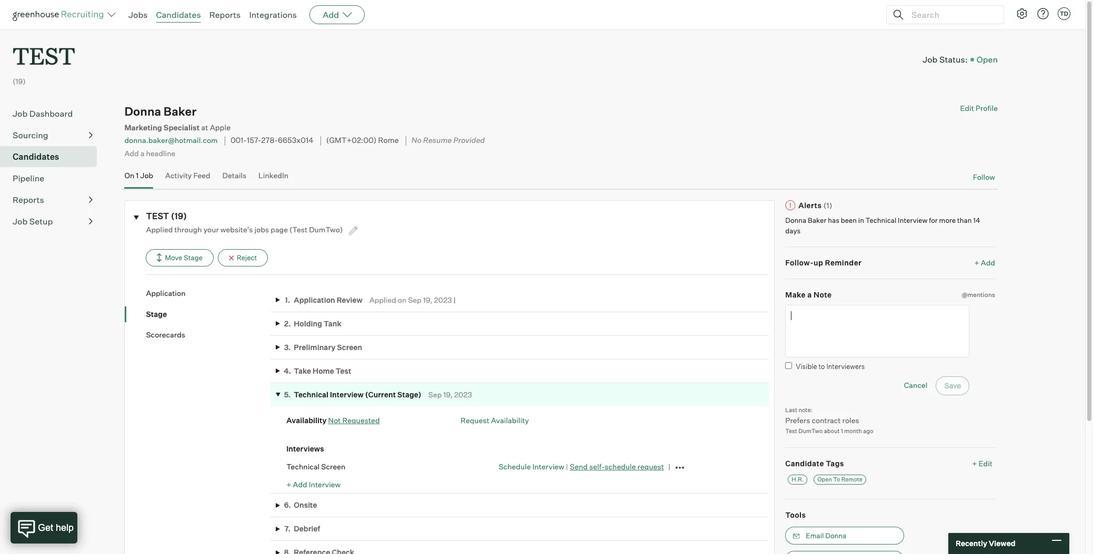 Task type: describe. For each thing, give the bounding box(es) containing it.
test (19)
[[146, 211, 187, 221]]

provided
[[454, 136, 485, 146]]

configure image
[[1016, 7, 1029, 20]]

activity feed link
[[165, 171, 210, 186]]

note
[[814, 290, 832, 299]]

schedule interview link
[[499, 463, 565, 472]]

td
[[1060, 10, 1069, 17]]

a for make
[[808, 290, 812, 299]]

no resume provided
[[412, 136, 485, 146]]

Visible to Interviewers checkbox
[[786, 363, 793, 370]]

website's
[[221, 225, 253, 234]]

preliminary
[[294, 343, 336, 352]]

open to remote link
[[814, 476, 867, 486]]

for
[[929, 216, 938, 225]]

job setup
[[13, 217, 53, 227]]

tank
[[324, 320, 342, 328]]

test link
[[13, 29, 75, 73]]

requested
[[343, 417, 380, 425]]

your
[[204, 225, 219, 234]]

tools
[[786, 511, 806, 520]]

job setup link
[[13, 215, 93, 228]]

month
[[845, 428, 862, 435]]

request
[[638, 463, 664, 472]]

schedule interview | send self-schedule request
[[499, 463, 664, 472]]

make a note
[[786, 290, 832, 299]]

+ edit link
[[970, 457, 996, 471]]

1 vertical spatial (19)
[[171, 211, 187, 221]]

2. holding tank
[[284, 320, 342, 328]]

+ add interview link
[[287, 481, 341, 489]]

0 horizontal spatial edit
[[961, 104, 975, 113]]

001-
[[231, 136, 247, 146]]

apple
[[210, 123, 231, 133]]

1 horizontal spatial reports
[[209, 9, 241, 20]]

278-
[[261, 136, 278, 146]]

request availability
[[461, 417, 529, 425]]

1 availability from the left
[[287, 417, 327, 425]]

14
[[974, 216, 981, 225]]

0 vertical spatial test
[[336, 367, 351, 376]]

request availability button
[[461, 417, 529, 425]]

holding
[[294, 320, 322, 328]]

alerts
[[799, 201, 822, 210]]

(gmt+02:00) rome
[[326, 136, 399, 146]]

4. take home test
[[284, 367, 351, 376]]

0 horizontal spatial application
[[146, 289, 186, 298]]

open to remote
[[818, 477, 863, 484]]

details link
[[223, 171, 247, 186]]

test inside last note: prefers contract roles test dumtwo               about 1 month               ago
[[786, 428, 798, 435]]

email donna
[[806, 532, 847, 541]]

5.
[[284, 391, 291, 400]]

0 horizontal spatial |
[[454, 296, 456, 305]]

h.r.
[[792, 477, 804, 484]]

move stage
[[165, 254, 203, 262]]

h.r. link
[[788, 476, 808, 486]]

0 vertical spatial candidates link
[[156, 9, 201, 20]]

details
[[223, 171, 247, 180]]

alerts (1)
[[799, 201, 833, 210]]

td button
[[1056, 5, 1073, 22]]

(current
[[365, 391, 396, 400]]

+ for + add interview
[[287, 481, 291, 489]]

integrations
[[249, 9, 297, 20]]

technical inside donna baker has been in technical interview for more than 14 days
[[866, 216, 897, 225]]

donna.baker@hotmail.com
[[124, 136, 218, 145]]

setup
[[29, 217, 53, 227]]

test for test (19)
[[146, 211, 169, 221]]

send self-schedule request link
[[570, 463, 664, 472]]

interview inside donna baker has been in technical interview for more than 14 days
[[898, 216, 928, 225]]

open for open to remote
[[818, 477, 832, 484]]

1 horizontal spatial edit
[[979, 459, 993, 468]]

1 inside last note: prefers contract roles test dumtwo               about 1 month               ago
[[841, 428, 844, 435]]

job dashboard link
[[13, 108, 93, 120]]

job inside "link"
[[140, 171, 153, 180]]

1 vertical spatial 2023
[[454, 391, 472, 400]]

more
[[940, 216, 956, 225]]

td button
[[1058, 7, 1071, 20]]

than
[[958, 216, 972, 225]]

make
[[786, 290, 806, 299]]

edit profile
[[961, 104, 998, 113]]

linkedin link
[[259, 171, 289, 186]]

job for job status:
[[923, 54, 938, 65]]

0 vertical spatial (19)
[[13, 77, 26, 86]]

follow-up reminder
[[786, 259, 862, 268]]

dumtwo
[[799, 428, 823, 435]]

home
[[313, 367, 334, 376]]

Search text field
[[909, 7, 995, 22]]

reminder
[[825, 259, 862, 268]]

job for job setup
[[13, 217, 28, 227]]

(1)
[[824, 201, 833, 210]]

debrief
[[294, 525, 320, 534]]

follow
[[973, 173, 996, 182]]

about
[[824, 428, 840, 435]]

dashboard
[[29, 109, 73, 119]]

baker for donna baker has been in technical interview for more than 14 days
[[808, 216, 827, 225]]

not requested button
[[328, 417, 380, 425]]

on 1 job link
[[124, 171, 153, 186]]

sourcing link
[[13, 129, 93, 142]]

1 vertical spatial candidates
[[13, 152, 59, 162]]

self-
[[590, 463, 605, 472]]



Task type: vqa. For each thing, say whether or not it's contained in the screenshot.
the Add social media links
no



Task type: locate. For each thing, give the bounding box(es) containing it.
review
[[337, 296, 363, 305]]

+ inside + edit link
[[973, 459, 978, 468]]

screen
[[337, 343, 362, 352], [321, 463, 346, 472]]

7. debrief
[[285, 525, 320, 534]]

0 horizontal spatial stage
[[146, 310, 167, 319]]

move stage button
[[146, 250, 214, 267]]

open left to
[[818, 477, 832, 484]]

19, right stage)
[[444, 391, 453, 400]]

0 horizontal spatial (19)
[[13, 77, 26, 86]]

1 horizontal spatial applied
[[370, 296, 396, 305]]

baker down alerts (1) on the right top of page
[[808, 216, 827, 225]]

2 vertical spatial donna
[[826, 532, 847, 541]]

donna.baker@hotmail.com link
[[124, 136, 218, 145]]

6.
[[284, 501, 291, 510]]

application
[[146, 289, 186, 298], [294, 296, 335, 305]]

1 vertical spatial +
[[973, 459, 978, 468]]

6653x014
[[278, 136, 314, 146]]

page
[[271, 225, 288, 234]]

onsite
[[294, 501, 317, 510]]

1 horizontal spatial open
[[977, 54, 998, 65]]

stage up scorecards
[[146, 310, 167, 319]]

applied down test (19)
[[146, 225, 173, 234]]

recently viewed
[[956, 540, 1016, 549]]

1 vertical spatial reports
[[13, 195, 44, 205]]

2023 up request
[[454, 391, 472, 400]]

0 vertical spatial edit
[[961, 104, 975, 113]]

0 vertical spatial screen
[[337, 343, 362, 352]]

1 vertical spatial 1
[[841, 428, 844, 435]]

on 1 job
[[124, 171, 153, 180]]

technical screen
[[287, 463, 346, 472]]

candidates
[[156, 9, 201, 20], [13, 152, 59, 162]]

baker for donna baker marketing specialist at apple
[[164, 104, 197, 119]]

days
[[786, 227, 801, 235]]

status:
[[940, 54, 968, 65]]

stage)
[[398, 391, 422, 400]]

donna inside donna baker has been in technical interview for more than 14 days
[[786, 216, 807, 225]]

last
[[786, 407, 798, 414]]

jobs link
[[128, 9, 148, 20]]

interviewers
[[827, 363, 865, 371]]

1 vertical spatial baker
[[808, 216, 827, 225]]

roles
[[843, 417, 860, 425]]

add a headline
[[124, 149, 176, 158]]

job for job dashboard
[[13, 109, 28, 119]]

edit profile link
[[961, 104, 998, 113]]

1 vertical spatial technical
[[294, 391, 329, 400]]

0 vertical spatial stage
[[184, 254, 203, 262]]

reject button
[[218, 250, 268, 267]]

1 vertical spatial sep
[[428, 391, 442, 400]]

note:
[[799, 407, 813, 414]]

screen down tank
[[337, 343, 362, 352]]

1 horizontal spatial candidates link
[[156, 9, 201, 20]]

1 horizontal spatial donna
[[786, 216, 807, 225]]

add inside popup button
[[323, 9, 339, 20]]

0 vertical spatial donna
[[124, 104, 161, 119]]

application up 2. holding tank
[[294, 296, 335, 305]]

job right on
[[140, 171, 153, 180]]

baker
[[164, 104, 197, 119], [808, 216, 827, 225]]

donna up days
[[786, 216, 807, 225]]

(test
[[290, 225, 308, 234]]

1 horizontal spatial reports link
[[209, 9, 241, 20]]

stage inside 'button'
[[184, 254, 203, 262]]

donna up marketing
[[124, 104, 161, 119]]

candidates link up pipeline link
[[13, 151, 93, 163]]

1 vertical spatial test
[[146, 211, 169, 221]]

1 vertical spatial donna
[[786, 216, 807, 225]]

visible to interviewers
[[796, 363, 865, 371]]

0 vertical spatial reports
[[209, 9, 241, 20]]

0 horizontal spatial test
[[13, 40, 75, 71]]

on
[[124, 171, 134, 180]]

headline
[[146, 149, 176, 158]]

pipeline
[[13, 173, 44, 184]]

0 vertical spatial technical
[[866, 216, 897, 225]]

stage right the move
[[184, 254, 203, 262]]

schedule
[[605, 463, 636, 472]]

1 horizontal spatial 19,
[[444, 391, 453, 400]]

job
[[923, 54, 938, 65], [13, 109, 28, 119], [140, 171, 153, 180], [13, 217, 28, 227]]

sep
[[408, 296, 422, 305], [428, 391, 442, 400]]

interview down technical screen
[[309, 481, 341, 489]]

1 horizontal spatial stage
[[184, 254, 203, 262]]

1 vertical spatial candidates link
[[13, 151, 93, 163]]

+ add link
[[975, 258, 996, 268]]

a left note
[[808, 290, 812, 299]]

0 vertical spatial candidates
[[156, 9, 201, 20]]

0 vertical spatial test
[[13, 40, 75, 71]]

2 availability from the left
[[491, 417, 529, 425]]

1 right about
[[841, 428, 844, 435]]

open right status:
[[977, 54, 998, 65]]

reports down pipeline
[[13, 195, 44, 205]]

0 horizontal spatial availability
[[287, 417, 327, 425]]

2.
[[284, 320, 291, 328]]

1 vertical spatial applied
[[370, 296, 396, 305]]

2023 right on
[[434, 296, 452, 305]]

candidate
[[786, 459, 825, 468]]

1 vertical spatial open
[[818, 477, 832, 484]]

screen up the + add interview
[[321, 463, 346, 472]]

| left send
[[566, 463, 569, 472]]

1 vertical spatial 19,
[[444, 391, 453, 400]]

| right on
[[454, 296, 456, 305]]

0 vertical spatial open
[[977, 54, 998, 65]]

contract
[[812, 417, 841, 425]]

1 right on
[[136, 171, 139, 180]]

0 horizontal spatial sep
[[408, 296, 422, 305]]

0 horizontal spatial open
[[818, 477, 832, 484]]

0 horizontal spatial 1
[[136, 171, 139, 180]]

0 vertical spatial 19,
[[423, 296, 433, 305]]

(19) down the test link on the left of the page
[[13, 77, 26, 86]]

+
[[975, 259, 980, 268], [973, 459, 978, 468], [287, 481, 291, 489]]

a for add
[[140, 149, 144, 158]]

move
[[165, 254, 182, 262]]

candidate tags
[[786, 459, 845, 468]]

0 horizontal spatial reports link
[[13, 194, 93, 207]]

1 vertical spatial reports link
[[13, 194, 93, 207]]

1 vertical spatial |
[[566, 463, 569, 472]]

interview left for
[[898, 216, 928, 225]]

1 horizontal spatial sep
[[428, 391, 442, 400]]

baker up specialist on the left of page
[[164, 104, 197, 119]]

0 horizontal spatial 19,
[[423, 296, 433, 305]]

1 horizontal spatial test
[[786, 428, 798, 435]]

1 horizontal spatial test
[[146, 211, 169, 221]]

candidates link right jobs link
[[156, 9, 201, 20]]

donna inside donna baker marketing specialist at apple
[[124, 104, 161, 119]]

+ for + edit
[[973, 459, 978, 468]]

1 vertical spatial test
[[786, 428, 798, 435]]

sep right on
[[408, 296, 422, 305]]

reports left integrations link
[[209, 9, 241, 20]]

test down prefers
[[786, 428, 798, 435]]

follow link
[[973, 172, 996, 182]]

test for test
[[13, 40, 75, 71]]

availability not requested
[[287, 417, 380, 425]]

1 horizontal spatial 1
[[841, 428, 844, 435]]

test right home
[[336, 367, 351, 376]]

1 vertical spatial stage
[[146, 310, 167, 319]]

0 vertical spatial +
[[975, 259, 980, 268]]

0 vertical spatial |
[[454, 296, 456, 305]]

(19)
[[13, 77, 26, 86], [171, 211, 187, 221]]

1 horizontal spatial a
[[808, 290, 812, 299]]

1 inside "link"
[[136, 171, 139, 180]]

scorecards
[[146, 331, 185, 340]]

0 horizontal spatial candidates
[[13, 152, 59, 162]]

0 vertical spatial sep
[[408, 296, 422, 305]]

donna for donna baker has been in technical interview for more than 14 days
[[786, 216, 807, 225]]

applied left on
[[370, 296, 396, 305]]

availability left not
[[287, 417, 327, 425]]

0 horizontal spatial 2023
[[434, 296, 452, 305]]

reports link up job setup link
[[13, 194, 93, 207]]

viewed
[[989, 540, 1016, 549]]

technical down interviews
[[287, 463, 320, 472]]

in
[[859, 216, 865, 225]]

0 vertical spatial applied
[[146, 225, 173, 234]]

0 vertical spatial a
[[140, 149, 144, 158]]

+ edit
[[973, 459, 993, 468]]

add
[[323, 9, 339, 20], [124, 149, 139, 158], [981, 259, 996, 268], [293, 481, 307, 489]]

interviews
[[287, 445, 324, 454]]

1 vertical spatial a
[[808, 290, 812, 299]]

tags
[[826, 459, 845, 468]]

19, right on
[[423, 296, 433, 305]]

4.
[[284, 367, 291, 376]]

has
[[828, 216, 840, 225]]

1 horizontal spatial application
[[294, 296, 335, 305]]

baker inside donna baker marketing specialist at apple
[[164, 104, 197, 119]]

0 horizontal spatial a
[[140, 149, 144, 158]]

job left status:
[[923, 54, 938, 65]]

cancel
[[904, 381, 928, 390]]

interview
[[898, 216, 928, 225], [330, 391, 364, 400], [533, 463, 565, 472], [309, 481, 341, 489]]

1 horizontal spatial |
[[566, 463, 569, 472]]

donna for donna baker marketing specialist at apple
[[124, 104, 161, 119]]

greenhouse recruiting image
[[13, 8, 107, 21]]

0 horizontal spatial donna
[[124, 104, 161, 119]]

157-
[[247, 136, 261, 146]]

test down on 1 job "link"
[[146, 211, 169, 221]]

reject
[[237, 254, 257, 262]]

pipeline link
[[13, 172, 93, 185]]

0 horizontal spatial candidates link
[[13, 151, 93, 163]]

technical right 5.
[[294, 391, 329, 400]]

request
[[461, 417, 490, 425]]

test down the greenhouse recruiting image
[[13, 40, 75, 71]]

0 vertical spatial 2023
[[434, 296, 452, 305]]

technical right in
[[866, 216, 897, 225]]

activity feed
[[165, 171, 210, 180]]

2 horizontal spatial donna
[[826, 532, 847, 541]]

to
[[834, 477, 841, 484]]

0 horizontal spatial applied
[[146, 225, 173, 234]]

0 horizontal spatial test
[[336, 367, 351, 376]]

donna baker has been in technical interview for more than 14 days
[[786, 216, 981, 235]]

donna
[[124, 104, 161, 119], [786, 216, 807, 225], [826, 532, 847, 541]]

donna inside "button"
[[826, 532, 847, 541]]

application link
[[146, 289, 271, 299]]

(19) up through at the top
[[171, 211, 187, 221]]

job left setup on the left top
[[13, 217, 28, 227]]

interview up not requested dropdown button
[[330, 391, 364, 400]]

job dashboard
[[13, 109, 73, 119]]

0 vertical spatial reports link
[[209, 9, 241, 20]]

availability right request
[[491, 417, 529, 425]]

resume
[[423, 136, 452, 146]]

a left headline in the left of the page
[[140, 149, 144, 158]]

donna right email at the bottom of the page
[[826, 532, 847, 541]]

None text field
[[786, 305, 970, 358]]

1 horizontal spatial 2023
[[454, 391, 472, 400]]

1 vertical spatial screen
[[321, 463, 346, 472]]

open for open
[[977, 54, 998, 65]]

recently
[[956, 540, 988, 549]]

1 horizontal spatial (19)
[[171, 211, 187, 221]]

1 horizontal spatial baker
[[808, 216, 827, 225]]

candidates right jobs link
[[156, 9, 201, 20]]

1 horizontal spatial candidates
[[156, 9, 201, 20]]

baker inside donna baker has been in technical interview for more than 14 days
[[808, 216, 827, 225]]

2 vertical spatial technical
[[287, 463, 320, 472]]

sep right stage)
[[428, 391, 442, 400]]

application down the move
[[146, 289, 186, 298]]

0 vertical spatial 1
[[136, 171, 139, 180]]

jobs
[[255, 225, 269, 234]]

jobs
[[128, 9, 148, 20]]

0 horizontal spatial baker
[[164, 104, 197, 119]]

3.
[[284, 343, 291, 352]]

0 horizontal spatial reports
[[13, 195, 44, 205]]

candidates down sourcing
[[13, 152, 59, 162]]

1 horizontal spatial availability
[[491, 417, 529, 425]]

2 vertical spatial +
[[287, 481, 291, 489]]

reports link
[[209, 9, 241, 20], [13, 194, 93, 207]]

schedule
[[499, 463, 531, 472]]

1 vertical spatial edit
[[979, 459, 993, 468]]

sourcing
[[13, 130, 48, 141]]

job up sourcing
[[13, 109, 28, 119]]

(gmt+02:00)
[[326, 136, 377, 146]]

interview left send
[[533, 463, 565, 472]]

marketing
[[124, 123, 162, 133]]

+ for + add
[[975, 259, 980, 268]]

reports link left integrations link
[[209, 9, 241, 20]]

0 vertical spatial baker
[[164, 104, 197, 119]]



